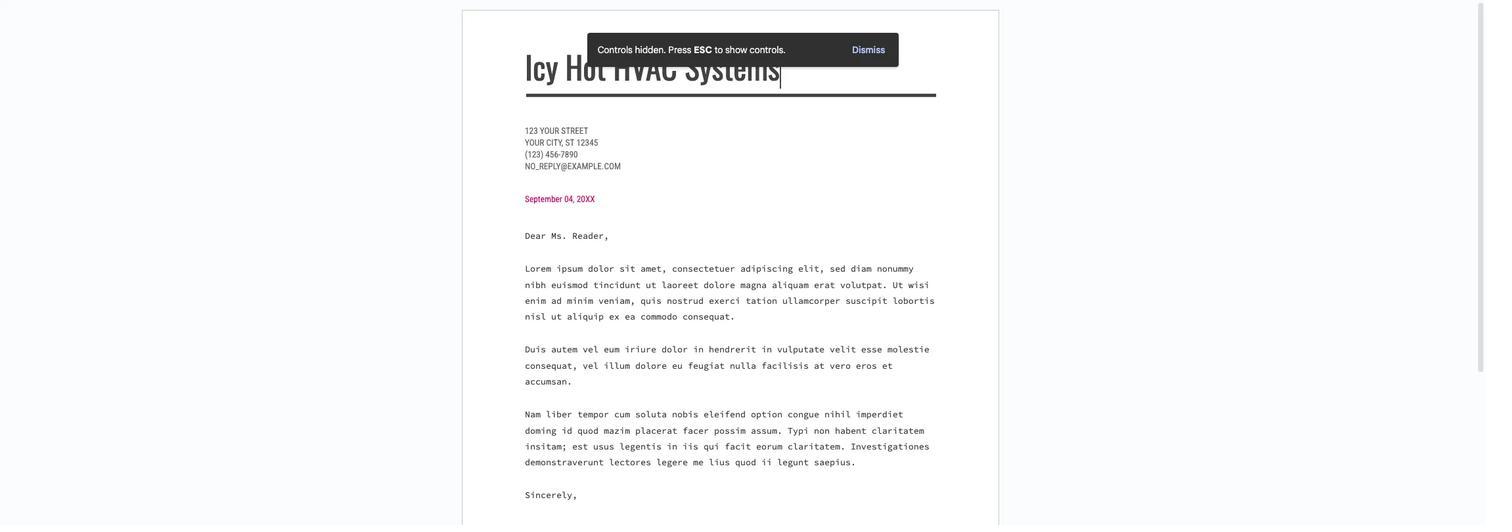 Task type: describe. For each thing, give the bounding box(es) containing it.
application containing controls hidden. press
[[0, 0, 1487, 526]]

to
[[715, 44, 723, 56]]

dismiss
[[853, 44, 886, 56]]

show
[[726, 44, 748, 56]]

press
[[669, 44, 692, 56]]

controls
[[598, 44, 633, 56]]

dismiss button
[[844, 36, 894, 64]]

controls hidden. press esc to show controls.
[[598, 44, 786, 56]]

hidden.
[[635, 44, 666, 56]]

controls.
[[750, 44, 786, 56]]



Task type: locate. For each thing, give the bounding box(es) containing it.
alert
[[587, 33, 899, 67]]

alert inside 'application'
[[587, 33, 899, 67]]

esc
[[694, 44, 713, 56]]

application
[[0, 0, 1487, 526]]

alert containing controls hidden. press
[[587, 33, 899, 67]]



Task type: vqa. For each thing, say whether or not it's contained in the screenshot.
Tools menu item
no



